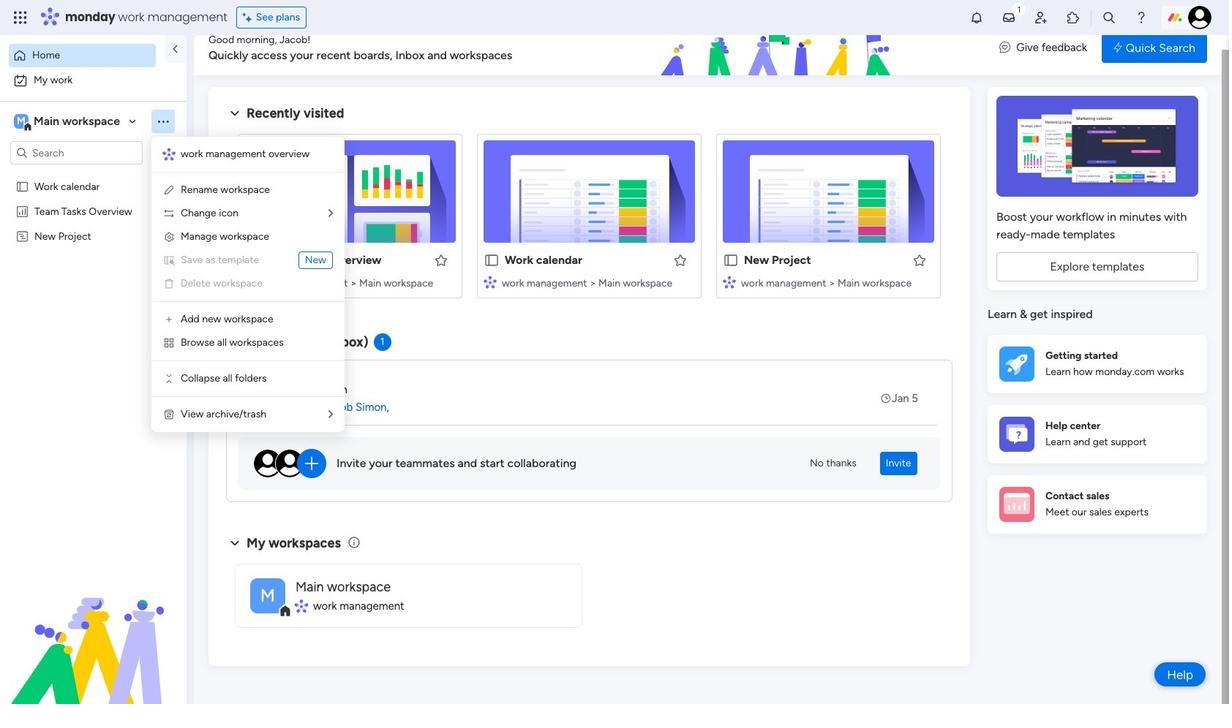 Task type: vqa. For each thing, say whether or not it's contained in the screenshot.
second service icon from right
no



Task type: describe. For each thing, give the bounding box(es) containing it.
getting started element
[[988, 335, 1207, 393]]

manage workspace image
[[163, 231, 175, 243]]

1 vertical spatial option
[[9, 69, 178, 92]]

help center element
[[988, 405, 1207, 464]]

1 public board image from the left
[[484, 252, 500, 269]]

0 vertical spatial option
[[9, 44, 156, 67]]

0 horizontal spatial workspace image
[[14, 113, 29, 130]]

view archive/trash image
[[163, 409, 175, 421]]

add new workspace image
[[163, 314, 175, 326]]

lottie animation image for the rightmost lottie animation element
[[574, 20, 985, 76]]

workspace selection element
[[14, 113, 122, 132]]

1 horizontal spatial public dashboard image
[[244, 252, 261, 269]]

2 menu item from the top
[[163, 275, 333, 293]]

jacob simon image
[[1188, 6, 1212, 29]]

list arrow image
[[329, 410, 333, 420]]

select product image
[[13, 10, 28, 25]]

1 image
[[1013, 1, 1026, 17]]

v2 bolt switch image
[[1114, 40, 1122, 56]]

delete workspace image
[[163, 278, 175, 290]]

see plans image
[[243, 10, 256, 26]]

1 vertical spatial lottie animation element
[[0, 557, 187, 705]]

1 element
[[374, 334, 391, 351]]

search everything image
[[1102, 10, 1117, 25]]

change icon image
[[163, 208, 175, 220]]

lottie animation image for the bottommost lottie animation element
[[0, 557, 187, 705]]

invite members image
[[1034, 10, 1049, 25]]

roy mann image
[[261, 384, 290, 413]]

rename workspace image
[[163, 184, 175, 196]]



Task type: locate. For each thing, give the bounding box(es) containing it.
0 vertical spatial lottie animation element
[[574, 20, 985, 76]]

2 add to favorites image from the left
[[673, 253, 688, 267]]

0 vertical spatial lottie animation image
[[574, 20, 985, 76]]

0 vertical spatial public dashboard image
[[15, 204, 29, 218]]

contact sales element
[[988, 475, 1207, 534]]

lottie animation image
[[574, 20, 985, 76], [0, 557, 187, 705]]

close recently visited image
[[226, 105, 244, 122]]

2 vertical spatial option
[[0, 173, 187, 176]]

0 horizontal spatial lottie animation image
[[0, 557, 187, 705]]

quick search results list box
[[226, 122, 953, 316]]

public dashboard image down public board image
[[15, 204, 29, 218]]

1 horizontal spatial lottie animation image
[[574, 20, 985, 76]]

component image
[[244, 276, 258, 289]]

0 horizontal spatial public dashboard image
[[15, 204, 29, 218]]

update feed image
[[1002, 10, 1016, 25]]

1 horizontal spatial public board image
[[723, 252, 739, 269]]

workspace options image
[[156, 114, 171, 129]]

1 add to favorites image from the left
[[434, 253, 449, 267]]

menu item
[[163, 252, 333, 269], [163, 275, 333, 293]]

menu item up the close update feed (inbox) 'icon'
[[163, 275, 333, 293]]

1 vertical spatial public dashboard image
[[244, 252, 261, 269]]

v2 user feedback image
[[1000, 40, 1011, 56]]

0 horizontal spatial lottie animation element
[[0, 557, 187, 705]]

add to favorites image
[[913, 253, 927, 267]]

public dashboard image
[[15, 204, 29, 218], [244, 252, 261, 269]]

1 horizontal spatial add to favorites image
[[673, 253, 688, 267]]

list arrow image
[[329, 209, 333, 219]]

lottie animation element
[[574, 20, 985, 76], [0, 557, 187, 705]]

help image
[[1134, 10, 1149, 25]]

add to favorites image
[[434, 253, 449, 267], [673, 253, 688, 267]]

0 horizontal spatial public board image
[[484, 252, 500, 269]]

workspace image
[[14, 113, 29, 130], [250, 578, 285, 614]]

1 horizontal spatial lottie animation element
[[574, 20, 985, 76]]

0 vertical spatial workspace image
[[14, 113, 29, 130]]

menu
[[151, 137, 345, 432]]

service icon image
[[163, 255, 175, 266]]

Search in workspace field
[[31, 145, 122, 161]]

public board image
[[15, 179, 29, 193]]

1 vertical spatial menu item
[[163, 275, 333, 293]]

2 public board image from the left
[[723, 252, 739, 269]]

list box
[[0, 171, 187, 446]]

close my workspaces image
[[226, 535, 244, 552]]

1 vertical spatial workspace image
[[250, 578, 285, 614]]

templates image image
[[1001, 96, 1194, 197]]

menu item up component icon
[[163, 252, 333, 269]]

public dashboard image up component icon
[[244, 252, 261, 269]]

public board image
[[484, 252, 500, 269], [723, 252, 739, 269]]

close update feed (inbox) image
[[226, 334, 244, 351]]

collapse all folders image
[[163, 373, 175, 385]]

option
[[9, 44, 156, 67], [9, 69, 178, 92], [0, 173, 187, 176]]

1 horizontal spatial workspace image
[[250, 578, 285, 614]]

notifications image
[[970, 10, 984, 25]]

0 horizontal spatial add to favorites image
[[434, 253, 449, 267]]

1 vertical spatial lottie animation image
[[0, 557, 187, 705]]

0 vertical spatial menu item
[[163, 252, 333, 269]]

1 menu item from the top
[[163, 252, 333, 269]]

monday marketplace image
[[1066, 10, 1081, 25]]

browse all workspaces image
[[163, 337, 175, 349]]



